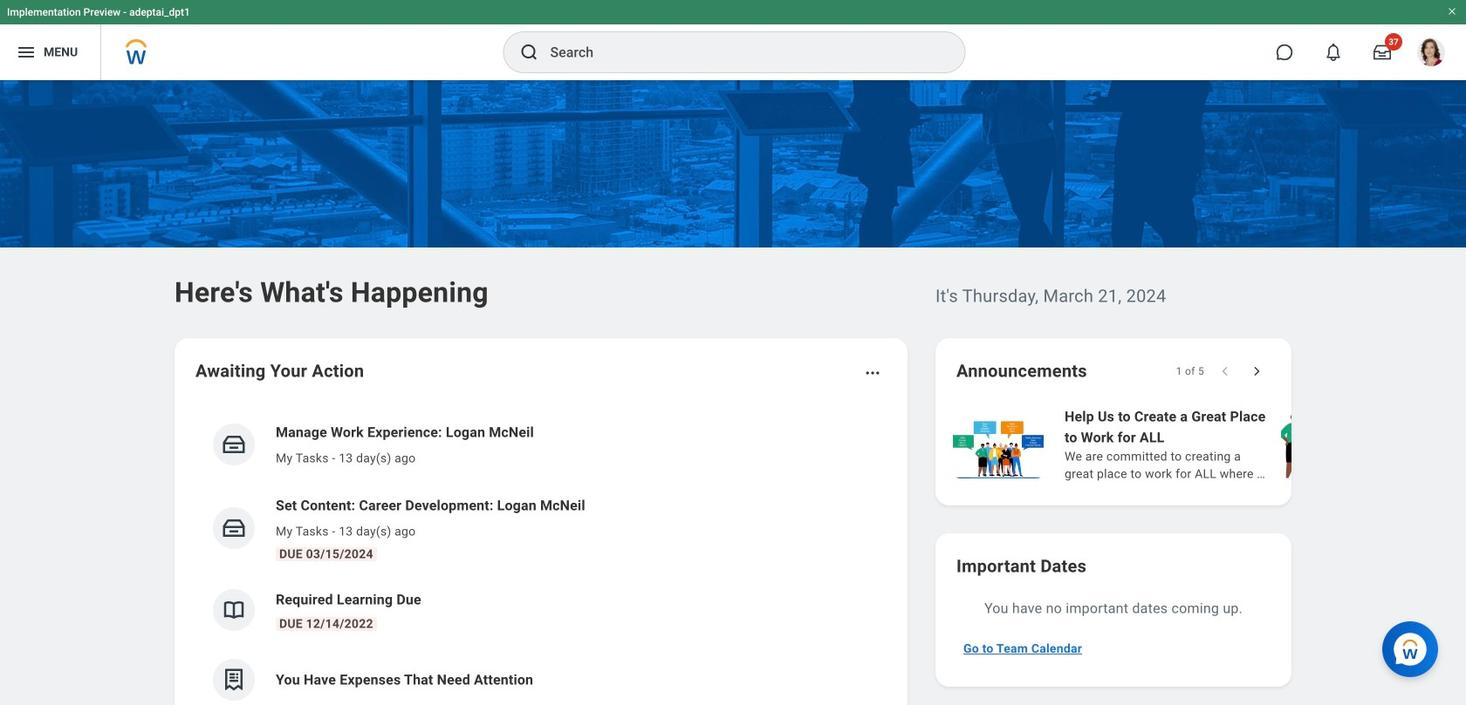 Task type: locate. For each thing, give the bounding box(es) containing it.
banner
[[0, 0, 1466, 80]]

inbox image
[[221, 516, 247, 542]]

list
[[949, 405, 1466, 485], [195, 408, 887, 706]]

profile logan mcneil image
[[1417, 38, 1445, 70]]

chevron right small image
[[1248, 363, 1265, 380]]

status
[[1176, 365, 1204, 379]]

justify image
[[16, 42, 37, 63]]

related actions image
[[864, 365, 881, 382]]

close environment banner image
[[1447, 6, 1457, 17]]

main content
[[0, 80, 1466, 706]]

Search Workday  search field
[[550, 33, 929, 72]]



Task type: describe. For each thing, give the bounding box(es) containing it.
1 horizontal spatial list
[[949, 405, 1466, 485]]

book open image
[[221, 598, 247, 624]]

dashboard expenses image
[[221, 668, 247, 694]]

inbox large image
[[1374, 44, 1391, 61]]

inbox image
[[221, 432, 247, 458]]

search image
[[519, 42, 540, 63]]

chevron left small image
[[1216, 363, 1234, 380]]

0 horizontal spatial list
[[195, 408, 887, 706]]

notifications large image
[[1325, 44, 1342, 61]]



